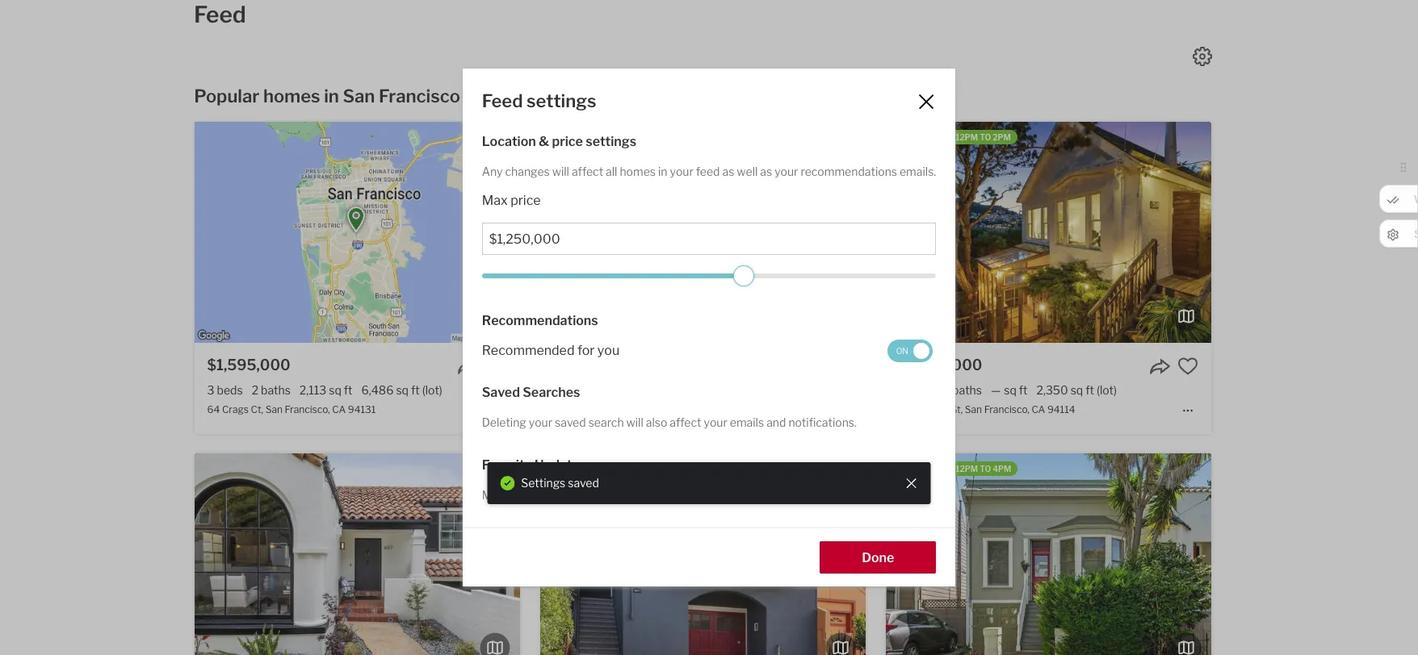 Task type: vqa. For each thing, say whether or not it's contained in the screenshot.
1st as from right
yes



Task type: locate. For each thing, give the bounding box(es) containing it.
1 vertical spatial feed
[[482, 91, 523, 112]]

4pm down 3978 22nd st, san francisco, ca 94114 at the bottom right of the page
[[993, 465, 1012, 474]]

sq
[[329, 384, 341, 397], [396, 384, 409, 397], [1004, 384, 1017, 397], [1071, 384, 1083, 397]]

2 baths
[[252, 384, 291, 397], [943, 384, 982, 397]]

ca left "94131"
[[332, 404, 346, 416]]

ft for 6,486 sq ft (lot)
[[411, 384, 420, 397]]

0 horizontal spatial baths
[[261, 384, 291, 397]]

1 vertical spatial 2pm
[[598, 465, 617, 474]]

1 vertical spatial in
[[658, 165, 668, 179]]

0 vertical spatial 12pm
[[956, 132, 978, 142]]

san left francisco
[[343, 86, 375, 107]]

4pm for open today, 12pm to 4pm
[[993, 465, 1012, 474]]

1 vertical spatial 12pm
[[956, 465, 978, 474]]

0 horizontal spatial price
[[511, 193, 541, 209]]

3 ca from the left
[[1032, 404, 1045, 416]]

0 vertical spatial feed
[[194, 1, 246, 28]]

ft right 2,350
[[1086, 384, 1094, 397]]

your right edit
[[639, 488, 662, 502]]

settings up location & price settings
[[527, 91, 596, 112]]

1 12pm from the top
[[956, 132, 978, 142]]

(lot) right 6,486
[[422, 384, 442, 397]]

2pm
[[993, 132, 1011, 142], [598, 465, 617, 474]]

2 baths for $1,495,000
[[943, 384, 982, 397]]

for
[[577, 343, 595, 359]]

settings
[[527, 91, 596, 112], [586, 134, 637, 150]]

1 ca from the left
[[332, 404, 346, 416]]

6 beds
[[553, 384, 589, 397]]

open up settings saved
[[555, 465, 578, 474]]

4pm up edit
[[631, 465, 650, 474]]

popular
[[194, 86, 260, 107]]

0 horizontal spatial francisco,
[[285, 404, 330, 416]]

0 horizontal spatial favorite button checkbox
[[486, 356, 507, 377]]

— sq ft
[[991, 384, 1028, 397]]

1 2 from the left
[[252, 384, 258, 397]]

notifications.
[[789, 416, 857, 430]]

baths
[[261, 384, 291, 397], [952, 384, 982, 397]]

1 4pm from the left
[[631, 465, 650, 474]]

1 photo of 687 london st, san francisco, ca 94112 image from the left
[[215, 454, 540, 656]]

(lot) for $1,495,000
[[1097, 384, 1117, 397]]

3978 22nd st, san francisco, ca 94114
[[899, 404, 1075, 416]]

$1,595,000
[[207, 357, 290, 374]]

any changes will affect all homes in your feed as well as your recommendations emails.
[[482, 165, 936, 179]]

sq right —
[[1004, 384, 1017, 397]]

1 horizontal spatial affect
[[670, 416, 701, 430]]

photo of 687 london st, san francisco, ca 94112 image
[[215, 454, 540, 656], [540, 454, 866, 656], [866, 454, 1191, 656]]

today, up emails.
[[926, 132, 954, 142]]

94114
[[1047, 404, 1075, 416]]

st, right 22nd
[[951, 404, 963, 416]]

san
[[343, 86, 375, 107], [265, 404, 283, 416], [673, 404, 690, 416], [965, 404, 982, 416]]

1 horizontal spatial 4pm
[[993, 465, 1012, 474]]

ft
[[344, 384, 353, 397], [411, 384, 420, 397], [1019, 384, 1028, 397], [1086, 384, 1094, 397]]

francisco,
[[285, 404, 330, 416], [692, 404, 737, 416], [984, 404, 1030, 416]]

2 sq from the left
[[396, 384, 409, 397]]

2 ca from the left
[[739, 404, 753, 416]]

0 horizontal spatial affect
[[572, 165, 603, 179]]

1 vertical spatial price
[[511, 193, 541, 209]]

6,486 sq ft (lot)
[[361, 384, 442, 397]]

12pm for 4pm
[[956, 465, 978, 474]]

ca
[[332, 404, 346, 416], [739, 404, 753, 416], [1032, 404, 1045, 416]]

2 favorite button checkbox from the left
[[1178, 356, 1199, 377]]

1 ft from the left
[[344, 384, 353, 397]]

affect left all at the left top of the page
[[572, 165, 603, 179]]

1 beds from the left
[[217, 384, 243, 397]]

baths up '64 crags ct, san francisco, ca 94131'
[[261, 384, 291, 397]]

sq for 2,350
[[1071, 384, 1083, 397]]

3 francisco, from the left
[[984, 404, 1030, 416]]

&
[[539, 134, 549, 150]]

3 ft from the left
[[1019, 384, 1028, 397]]

0 vertical spatial in
[[324, 86, 339, 107]]

saved searches
[[482, 386, 580, 401]]

saved
[[555, 416, 586, 430], [568, 477, 599, 491]]

1 horizontal spatial favorite button checkbox
[[1178, 356, 1199, 377]]

saved
[[482, 386, 520, 401]]

0 vertical spatial will
[[552, 165, 569, 179]]

3978
[[899, 404, 924, 416]]

1 vertical spatial today,
[[926, 465, 954, 474]]

to for open today, 12pm to 2pm
[[980, 132, 991, 142]]

2 baths up ct,
[[252, 384, 291, 397]]

2 4pm from the left
[[993, 465, 1012, 474]]

0 horizontal spatial 4pm
[[631, 465, 650, 474]]

1 horizontal spatial price
[[552, 134, 583, 150]]

favorite updates
[[482, 458, 586, 473]]

0 horizontal spatial (lot)
[[422, 384, 442, 397]]

2 ft from the left
[[411, 384, 420, 397]]

feed
[[194, 1, 246, 28], [482, 91, 523, 112]]

2 (lot) from the left
[[1097, 384, 1117, 397]]

ca for $1,495,000
[[1032, 404, 1045, 416]]

$1,495,000
[[899, 357, 982, 374]]

540 el camino del mar st, san francisco, ca 94121
[[553, 404, 783, 416]]

feed for feed
[[194, 1, 246, 28]]

0 horizontal spatial feed
[[194, 1, 246, 28]]

settings.
[[698, 488, 743, 502]]

to for open sat, 2pm to 4pm
[[618, 465, 629, 474]]

price right &
[[552, 134, 583, 150]]

photo of 540 el camino del mar st, san francisco, ca 94121 image
[[215, 122, 540, 343], [540, 122, 866, 343], [866, 122, 1191, 343]]

sq for —
[[1004, 384, 1017, 397]]

2 photo of 3941 23rd st, san francisco, ca 94114 image from the left
[[886, 454, 1212, 656]]

settings saved section
[[487, 463, 931, 505]]

beds right 6
[[563, 384, 589, 397]]

3 sq from the left
[[1004, 384, 1017, 397]]

or
[[602, 488, 613, 502]]

4pm for open sat, 2pm to 4pm
[[631, 465, 650, 474]]

open for open today, 12pm to 2pm
[[901, 132, 924, 142]]

sq right 2,113
[[329, 384, 341, 397]]

homes
[[263, 86, 320, 107], [620, 165, 656, 179]]

photo of 3978 22nd st, san francisco, ca 94114 image
[[561, 122, 886, 343], [886, 122, 1212, 343], [1212, 122, 1418, 343]]

as
[[722, 165, 734, 179], [760, 165, 772, 179]]

1 sq from the left
[[329, 384, 341, 397]]

1 (lot) from the left
[[422, 384, 442, 397]]

0 horizontal spatial st,
[[659, 404, 671, 416]]

4 sq from the left
[[1071, 384, 1083, 397]]

francisco, up emails
[[692, 404, 737, 416]]

0 horizontal spatial 2 baths
[[252, 384, 291, 397]]

price down changes
[[511, 193, 541, 209]]

1 horizontal spatial as
[[760, 165, 772, 179]]

settings up all at the left top of the page
[[586, 134, 637, 150]]

open sat, 2pm to 4pm
[[555, 465, 650, 474]]

sq right 2,350
[[1071, 384, 1083, 397]]

done
[[862, 551, 894, 566]]

photo of 657 los palmos dr, san francisco, ca 94127 image
[[0, 454, 194, 656], [194, 454, 520, 656], [520, 454, 845, 656]]

1 today, from the top
[[926, 132, 954, 142]]

2 up ct,
[[252, 384, 258, 397]]

group settings. link
[[662, 488, 743, 502]]

el
[[575, 404, 583, 416]]

your left feed
[[670, 165, 694, 179]]

0 horizontal spatial as
[[722, 165, 734, 179]]

will
[[552, 165, 569, 179], [626, 416, 644, 430]]

ft right 6,486
[[411, 384, 420, 397]]

location & price settings
[[482, 134, 637, 150]]

sq right 6,486
[[396, 384, 409, 397]]

3 beds
[[207, 384, 243, 397]]

(lot) right 2,350
[[1097, 384, 1117, 397]]

2 horizontal spatial ca
[[1032, 404, 1045, 416]]

2 st, from the left
[[951, 404, 963, 416]]

1 vertical spatial affect
[[670, 416, 701, 430]]

1 baths from the left
[[261, 384, 291, 397]]

today, down 22nd
[[926, 465, 954, 474]]

2 up 22nd
[[943, 384, 950, 397]]

homes right popular
[[263, 86, 320, 107]]

recommended for you
[[482, 343, 620, 359]]

francisco, for $1,595,000
[[285, 404, 330, 416]]

emails
[[730, 416, 764, 430]]

0 vertical spatial price
[[552, 134, 583, 150]]

3 photo of 3978 22nd st, san francisco, ca 94114 image from the left
[[1212, 122, 1418, 343]]

open down the 3978
[[901, 465, 924, 474]]

del
[[622, 404, 637, 416]]

homes right all at the left top of the page
[[620, 165, 656, 179]]

1 favorite button checkbox from the left
[[486, 356, 507, 377]]

photo of 3941 23rd st, san francisco, ca 94114 image
[[561, 454, 886, 656], [886, 454, 1212, 656], [1212, 454, 1418, 656]]

2 baths from the left
[[952, 384, 982, 397]]

to for open today, 12pm to 4pm
[[980, 465, 991, 474]]

0 vertical spatial settings
[[527, 91, 596, 112]]

3 photo of 540 el camino del mar st, san francisco, ca 94121 image from the left
[[866, 122, 1191, 343]]

any
[[482, 165, 503, 179]]

2
[[252, 384, 258, 397], [943, 384, 950, 397]]

san right 22nd
[[965, 404, 982, 416]]

1 vertical spatial homes
[[620, 165, 656, 179]]

1 horizontal spatial homes
[[620, 165, 656, 179]]

0 vertical spatial affect
[[572, 165, 603, 179]]

max
[[482, 193, 508, 209]]

540
[[553, 404, 572, 416]]

0 horizontal spatial beds
[[217, 384, 243, 397]]

baths up 3978 22nd st, san francisco, ca 94114 at the bottom right of the page
[[952, 384, 982, 397]]

2 12pm from the top
[[956, 465, 978, 474]]

1 horizontal spatial 2pm
[[993, 132, 1011, 142]]

done button
[[820, 542, 936, 574]]

3
[[207, 384, 214, 397]]

1 horizontal spatial feed
[[482, 91, 523, 112]]

1 horizontal spatial francisco,
[[692, 404, 737, 416]]

in
[[324, 86, 339, 107], [658, 165, 668, 179]]

ft for 2,113 sq ft
[[344, 384, 353, 397]]

ft right —
[[1019, 384, 1028, 397]]

2 photo of 3978 22nd st, san francisco, ca 94114 image from the left
[[886, 122, 1212, 343]]

price
[[552, 134, 583, 150], [511, 193, 541, 209]]

as left well
[[722, 165, 734, 179]]

1 st, from the left
[[659, 404, 671, 416]]

1 photo of 3978 22nd st, san francisco, ca 94114 image from the left
[[561, 122, 886, 343]]

0 horizontal spatial will
[[552, 165, 569, 179]]

open for open sat, 2pm to 4pm
[[555, 465, 578, 474]]

2 photo of 540 el camino del mar st, san francisco, ca 94121 image from the left
[[540, 122, 866, 343]]

favorite button checkbox
[[486, 356, 507, 377], [1178, 356, 1199, 377]]

beds right the 3
[[217, 384, 243, 397]]

1 photo of 540 el camino del mar st, san francisco, ca 94121 image from the left
[[215, 122, 540, 343]]

12pm
[[956, 132, 978, 142], [956, 465, 978, 474]]

2 baths up 3978 22nd st, san francisco, ca 94114 at the bottom right of the page
[[943, 384, 982, 397]]

ft up "94131"
[[344, 384, 353, 397]]

open
[[901, 132, 924, 142], [555, 465, 578, 474], [901, 465, 924, 474]]

will down del
[[626, 416, 644, 430]]

94131
[[348, 404, 376, 416]]

1 horizontal spatial 2
[[943, 384, 950, 397]]

1 horizontal spatial ca
[[739, 404, 753, 416]]

1 vertical spatial will
[[626, 416, 644, 430]]

6,486
[[361, 384, 394, 397]]

as right well
[[760, 165, 772, 179]]

2 today, from the top
[[926, 465, 954, 474]]

today,
[[926, 132, 954, 142], [926, 465, 954, 474]]

0 horizontal spatial ca
[[332, 404, 346, 416]]

2,113 sq ft
[[300, 384, 353, 397]]

64
[[207, 404, 220, 416]]

group
[[665, 488, 696, 502]]

saved down 540
[[555, 416, 586, 430]]

0 horizontal spatial homes
[[263, 86, 320, 107]]

crags
[[222, 404, 249, 416]]

manage your favorites or edit your group settings.
[[482, 488, 743, 502]]

affect
[[572, 165, 603, 179], [670, 416, 701, 430]]

will down location & price settings
[[552, 165, 569, 179]]

settings
[[521, 477, 566, 491]]

0 vertical spatial homes
[[263, 86, 320, 107]]

open for open today, 12pm to 4pm
[[901, 465, 924, 474]]

1 horizontal spatial st,
[[951, 404, 963, 416]]

feed settings
[[482, 91, 596, 112]]

your
[[670, 165, 694, 179], [775, 165, 798, 179], [529, 416, 552, 430], [704, 416, 728, 430], [527, 488, 551, 502], [639, 488, 662, 502]]

san right ct,
[[265, 404, 283, 416]]

feed for feed settings
[[482, 91, 523, 112]]

saved down sat, at bottom left
[[568, 477, 599, 491]]

1 horizontal spatial beds
[[563, 384, 589, 397]]

0 vertical spatial saved
[[555, 416, 586, 430]]

san up deleting your saved search will also affect your emails and notifications.
[[673, 404, 690, 416]]

feed
[[696, 165, 720, 179]]

1 2 baths from the left
[[252, 384, 291, 397]]

1 horizontal spatial (lot)
[[1097, 384, 1117, 397]]

deleting
[[482, 416, 526, 430]]

2 2 baths from the left
[[943, 384, 982, 397]]

affect down 540 el camino del mar st, san francisco, ca 94121
[[670, 416, 701, 430]]

sat,
[[580, 465, 597, 474]]

1 horizontal spatial baths
[[952, 384, 982, 397]]

1 vertical spatial saved
[[568, 477, 599, 491]]

0 vertical spatial 2pm
[[993, 132, 1011, 142]]

francisco, down 2,113
[[285, 404, 330, 416]]

san for 3978
[[965, 404, 982, 416]]

1 horizontal spatial 2 baths
[[943, 384, 982, 397]]

francisco, down — sq ft
[[984, 404, 1030, 416]]

1 francisco, from the left
[[285, 404, 330, 416]]

0 horizontal spatial 2
[[252, 384, 258, 397]]

ca up emails
[[739, 404, 753, 416]]

2 2 from the left
[[943, 384, 950, 397]]

0 horizontal spatial in
[[324, 86, 339, 107]]

open up emails.
[[901, 132, 924, 142]]

ft for 2,350 sq ft (lot)
[[1086, 384, 1094, 397]]

st, up deleting your saved search will also affect your emails and notifications.
[[659, 404, 671, 416]]

ca left 94114
[[1032, 404, 1045, 416]]

2 horizontal spatial francisco,
[[984, 404, 1030, 416]]

changes
[[505, 165, 550, 179]]

beds
[[217, 384, 243, 397], [563, 384, 589, 397]]

2 as from the left
[[760, 165, 772, 179]]

0 vertical spatial today,
[[926, 132, 954, 142]]

2 beds from the left
[[563, 384, 589, 397]]

4 ft from the left
[[1086, 384, 1094, 397]]

deleting your saved search will also affect your emails and notifications.
[[482, 416, 857, 430]]



Task type: describe. For each thing, give the bounding box(es) containing it.
1 photo of 3941 23rd st, san francisco, ca 94114 image from the left
[[561, 454, 886, 656]]

$25,000,000
[[553, 357, 649, 374]]

beds for 6 beds
[[563, 384, 589, 397]]

ca for $1,595,000
[[332, 404, 346, 416]]

also
[[646, 416, 667, 430]]

favorite button checkbox for $1,495,000
[[1178, 356, 1199, 377]]

emails.
[[900, 165, 936, 179]]

1 horizontal spatial in
[[658, 165, 668, 179]]

3 photo of 687 london st, san francisco, ca 94112 image from the left
[[866, 454, 1191, 656]]

2 baths for $1,595,000
[[252, 384, 291, 397]]

6
[[553, 384, 561, 397]]

beds for 3 beds
[[217, 384, 243, 397]]

favorite
[[482, 458, 532, 473]]

your left emails
[[704, 416, 728, 430]]

Max price slider range field
[[482, 266, 936, 287]]

recommended
[[482, 343, 575, 359]]

location
[[482, 134, 536, 150]]

1 horizontal spatial will
[[626, 416, 644, 430]]

san for 64
[[265, 404, 283, 416]]

2 for $1,595,000
[[252, 384, 258, 397]]

san for popular
[[343, 86, 375, 107]]

3 photo of 657 los palmos dr, san francisco, ca 94127 image from the left
[[520, 454, 845, 656]]

favorite button checkbox for $1,595,000
[[486, 356, 507, 377]]

all
[[606, 165, 617, 179]]

2,350 sq ft (lot)
[[1037, 384, 1117, 397]]

popular homes in san francisco
[[194, 86, 460, 107]]

2 photo of 657 los palmos dr, san francisco, ca 94127 image from the left
[[194, 454, 520, 656]]

search
[[589, 416, 624, 430]]

your down saved searches
[[529, 416, 552, 430]]

64 crags ct, san francisco, ca 94131 image
[[194, 122, 520, 343]]

(lot) for $1,595,000
[[422, 384, 442, 397]]

—
[[991, 384, 1001, 397]]

saved inside section
[[568, 477, 599, 491]]

manage
[[482, 488, 524, 502]]

2 francisco, from the left
[[692, 404, 737, 416]]

favorite button image
[[486, 356, 507, 377]]

3 photo of 3941 23rd st, san francisco, ca 94114 image from the left
[[1212, 454, 1418, 656]]

francisco
[[379, 86, 460, 107]]

Max price input text field
[[489, 232, 929, 247]]

camino
[[585, 404, 620, 416]]

sq for 2,113
[[329, 384, 341, 397]]

baths for $1,495,000
[[952, 384, 982, 397]]

12pm for 2pm
[[956, 132, 978, 142]]

1 vertical spatial settings
[[586, 134, 637, 150]]

favorites link
[[551, 488, 602, 502]]

your down favorite updates
[[527, 488, 551, 502]]

sq for 6,486
[[396, 384, 409, 397]]

and
[[767, 416, 786, 430]]

recommendations
[[482, 314, 598, 329]]

22nd
[[926, 404, 949, 416]]

today, for open today, 12pm to 2pm
[[926, 132, 954, 142]]

64 crags ct, san francisco, ca 94131
[[207, 404, 376, 416]]

edit
[[616, 488, 636, 502]]

0 horizontal spatial 2pm
[[598, 465, 617, 474]]

favorites
[[553, 488, 600, 502]]

1 as from the left
[[722, 165, 734, 179]]

2 for $1,495,000
[[943, 384, 950, 397]]

your right well
[[775, 165, 798, 179]]

updates
[[535, 458, 586, 473]]

1 photo of 657 los palmos dr, san francisco, ca 94127 image from the left
[[0, 454, 194, 656]]

well
[[737, 165, 758, 179]]

2,113
[[300, 384, 326, 397]]

94121
[[755, 404, 783, 416]]

open today, 12pm to 2pm
[[901, 132, 1011, 142]]

mar
[[639, 404, 657, 416]]

ct,
[[251, 404, 263, 416]]

ft for — sq ft
[[1019, 384, 1028, 397]]

open today, 12pm to 4pm
[[901, 465, 1012, 474]]

2,350
[[1037, 384, 1068, 397]]

favorite button image
[[1178, 356, 1199, 377]]

baths for $1,595,000
[[261, 384, 291, 397]]

today, for open today, 12pm to 4pm
[[926, 465, 954, 474]]

max price
[[482, 193, 541, 209]]

searches
[[523, 386, 580, 401]]

settings saved
[[521, 477, 599, 491]]

francisco, for $1,495,000
[[984, 404, 1030, 416]]

recommendations
[[801, 165, 897, 179]]

you
[[598, 343, 620, 359]]

2 photo of 687 london st, san francisco, ca 94112 image from the left
[[540, 454, 866, 656]]



